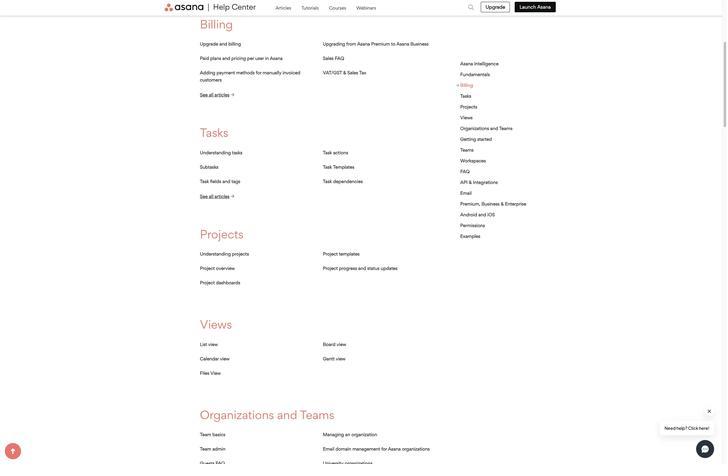 Task type: describe. For each thing, give the bounding box(es) containing it.
manually
[[263, 70, 281, 76]]

calendar view
[[200, 356, 230, 362]]

upgrade and billing
[[200, 41, 241, 47]]

getting
[[460, 137, 476, 142]]

task dependencies link
[[323, 179, 363, 184]]

project templates
[[323, 251, 360, 257]]

team for team admin
[[200, 447, 211, 452]]

0 horizontal spatial business
[[410, 41, 429, 47]]

project for project overview
[[200, 266, 215, 272]]

understanding tasks
[[200, 150, 242, 156]]

fundamentals
[[460, 72, 490, 77]]

admin
[[212, 447, 225, 452]]

api & integrations link
[[460, 180, 498, 185]]

0 vertical spatial tasks link
[[460, 93, 471, 99]]

payment
[[217, 70, 235, 76]]

understanding for understanding tasks
[[200, 150, 231, 156]]

permissions link
[[460, 223, 485, 229]]

premium
[[371, 41, 390, 47]]

upgrading
[[323, 41, 345, 47]]

tax
[[359, 70, 366, 76]]

asana right from
[[357, 41, 370, 47]]

customers
[[200, 77, 222, 83]]

views for right the views link
[[460, 115, 473, 121]]

basics
[[212, 432, 225, 438]]

calendar view link
[[200, 356, 230, 362]]

upgrade and billing link
[[200, 41, 241, 47]]

status
[[367, 266, 380, 272]]

examples
[[460, 234, 480, 239]]

0 vertical spatial teams
[[499, 126, 513, 131]]

email domain management for asana organizations
[[323, 447, 430, 452]]

articles
[[276, 5, 292, 11]]

1 vertical spatial tasks link
[[200, 126, 228, 140]]

managing
[[323, 432, 344, 438]]

project progress and status updates
[[323, 266, 398, 272]]

understanding for understanding projects
[[200, 251, 231, 257]]

progress
[[339, 266, 357, 272]]

asana left organizations
[[388, 447, 401, 452]]

an
[[345, 432, 350, 438]]

see all articles for tasks
[[200, 194, 230, 199]]

integrations
[[473, 180, 498, 185]]

list view link
[[200, 342, 218, 348]]

board view link
[[323, 342, 346, 348]]

overview
[[216, 266, 235, 272]]

project dashboards link
[[200, 280, 240, 286]]

management
[[352, 447, 380, 452]]

view for calendar view
[[220, 356, 230, 362]]

1 vertical spatial projects
[[200, 227, 244, 242]]

views for bottom the views link
[[200, 318, 232, 332]]

team basics
[[200, 432, 225, 438]]

articles link
[[276, 4, 292, 12]]

task for task dependencies
[[323, 179, 332, 184]]

project for project progress and status updates
[[323, 266, 338, 272]]

premium, business & enterprise link
[[460, 201, 526, 207]]

sales faq link
[[323, 56, 344, 61]]

adding payment methods for manually invoiced customers
[[200, 70, 300, 83]]

0 horizontal spatial organizations and teams
[[200, 408, 334, 423]]

workspaces
[[460, 158, 486, 164]]

1 horizontal spatial organizations and teams link
[[460, 126, 513, 131]]

& for vat/gst
[[343, 70, 346, 76]]

0 vertical spatial projects
[[460, 104, 477, 110]]

enterprise
[[505, 201, 526, 207]]

organization
[[352, 432, 377, 438]]

faq link
[[460, 169, 470, 175]]

task templates link
[[323, 164, 354, 170]]

board view
[[323, 342, 346, 348]]

vat/gst & sales tax link
[[323, 70, 366, 76]]

fundamentals link
[[460, 72, 490, 77]]

for for manually
[[256, 70, 262, 76]]

2 vertical spatial teams
[[300, 408, 334, 423]]

webinars link
[[356, 4, 376, 12]]

getting started link
[[460, 137, 492, 142]]

fields
[[210, 179, 221, 184]]

1 vertical spatial billing link
[[456, 83, 473, 88]]

templates
[[333, 164, 354, 170]]

1 horizontal spatial sales
[[348, 70, 358, 76]]

0 vertical spatial projects link
[[460, 104, 477, 110]]

asana right the in
[[270, 56, 283, 61]]

team admin
[[200, 447, 225, 452]]

upgrading from asana premium to asana business
[[323, 41, 429, 47]]

for for asana
[[381, 447, 387, 452]]

all for tasks
[[209, 194, 213, 199]]

asana intelligence link
[[460, 61, 499, 67]]

webinars
[[356, 5, 376, 11]]

1 vertical spatial billing
[[460, 83, 473, 88]]

view for list view
[[208, 342, 218, 348]]

tutorials
[[301, 5, 320, 11]]

api & integrations
[[460, 180, 498, 185]]

task actions
[[323, 150, 348, 156]]

asana right to
[[397, 41, 409, 47]]

calendar
[[200, 356, 219, 362]]

launch asana
[[520, 4, 551, 10]]

asana intelligence
[[460, 61, 499, 67]]

see all articles link for billing
[[200, 92, 234, 98]]

asana right launch on the right top of page
[[537, 4, 551, 10]]

task for task templates
[[323, 164, 332, 170]]

courses link
[[329, 4, 347, 12]]

managing an organization link
[[323, 432, 377, 438]]

teams link
[[460, 147, 474, 153]]

list
[[200, 342, 207, 348]]

see for tasks
[[200, 194, 208, 199]]

& for api
[[469, 180, 472, 185]]

workspaces link
[[460, 158, 486, 164]]

upgrade for upgrade
[[486, 4, 505, 10]]

upgrade link
[[481, 2, 510, 12]]

permissions
[[460, 223, 485, 229]]

courses
[[329, 5, 347, 11]]

api
[[460, 180, 468, 185]]

upgrading from asana premium to asana business link
[[323, 41, 429, 47]]

view for board view
[[337, 342, 346, 348]]

see for billing
[[200, 92, 208, 98]]

1 horizontal spatial teams
[[460, 147, 474, 153]]



Task type: vqa. For each thing, say whether or not it's contained in the screenshot.
the topmost Goals
no



Task type: locate. For each thing, give the bounding box(es) containing it.
paid plans and pricing per user in asana link
[[200, 56, 283, 61]]

tags
[[232, 179, 240, 184]]

1 vertical spatial email
[[323, 447, 334, 452]]

1 vertical spatial see all articles
[[200, 194, 230, 199]]

organizations up basics
[[200, 408, 274, 423]]

business up ios
[[482, 201, 500, 207]]

launch
[[520, 4, 536, 10]]

& left enterprise
[[501, 201, 504, 207]]

0 horizontal spatial asana help center help center home page image
[[165, 4, 209, 11]]

all down fields
[[209, 194, 213, 199]]

0 horizontal spatial organizations
[[200, 408, 274, 423]]

see all articles for billing
[[200, 92, 230, 98]]

projects link
[[460, 104, 477, 110], [200, 227, 244, 242]]

0 vertical spatial business
[[410, 41, 429, 47]]

1 vertical spatial team
[[200, 447, 211, 452]]

1 see from the top
[[200, 92, 208, 98]]

task dependencies
[[323, 179, 363, 184]]

android
[[460, 212, 477, 218]]

2 see all articles from the top
[[200, 194, 230, 199]]

2 vertical spatial &
[[501, 201, 504, 207]]

0 vertical spatial all
[[209, 92, 213, 98]]

android and ios
[[460, 212, 495, 218]]

view right list
[[208, 342, 218, 348]]

1 horizontal spatial views link
[[460, 115, 473, 121]]

task templates
[[323, 164, 354, 170]]

gantt view
[[323, 356, 346, 362]]

gantt view link
[[323, 356, 346, 362]]

1 horizontal spatial upgrade
[[486, 4, 505, 10]]

1 horizontal spatial billing
[[460, 83, 473, 88]]

billing
[[200, 17, 233, 31], [460, 83, 473, 88]]

tasks up the "understanding tasks" link on the top of the page
[[200, 126, 228, 140]]

billing link
[[200, 17, 233, 31], [456, 83, 473, 88]]

adding payment methods for manually invoiced customers link
[[200, 70, 300, 83]]

0 vertical spatial &
[[343, 70, 346, 76]]

tasks link up the "understanding tasks" link on the top of the page
[[200, 126, 228, 140]]

getting started
[[460, 137, 492, 142]]

articles for tasks
[[215, 194, 230, 199]]

articles
[[215, 92, 230, 98], [215, 194, 230, 199]]

1 horizontal spatial projects link
[[460, 104, 477, 110]]

understanding projects link
[[200, 251, 249, 257]]

1 horizontal spatial organizations
[[460, 126, 489, 131]]

paid plans and pricing per user in asana
[[200, 56, 283, 61]]

1 understanding from the top
[[200, 150, 231, 156]]

1 vertical spatial for
[[381, 447, 387, 452]]

per
[[247, 56, 254, 61]]

articles for billing
[[215, 92, 230, 98]]

projects
[[460, 104, 477, 110], [200, 227, 244, 242]]

plans
[[210, 56, 221, 61]]

project left overview
[[200, 266, 215, 272]]

for inside adding payment methods for manually invoiced customers
[[256, 70, 262, 76]]

team
[[200, 432, 211, 438], [200, 447, 211, 452]]

0 horizontal spatial organizations and teams link
[[200, 408, 334, 423]]

teams
[[499, 126, 513, 131], [460, 147, 474, 153], [300, 408, 334, 423]]

email for email link
[[460, 191, 472, 196]]

views up list view link
[[200, 318, 232, 332]]

task for task actions
[[323, 150, 332, 156]]

task down "task templates" link
[[323, 179, 332, 184]]

asana up fundamentals
[[460, 61, 473, 67]]

sales up vat/gst
[[323, 56, 334, 61]]

0 vertical spatial tasks
[[460, 93, 471, 99]]

0 vertical spatial upgrade
[[486, 4, 505, 10]]

0 vertical spatial email
[[460, 191, 472, 196]]

project
[[323, 251, 338, 257], [200, 266, 215, 272], [323, 266, 338, 272], [200, 280, 215, 286]]

for right methods
[[256, 70, 262, 76]]

1 vertical spatial views
[[200, 318, 232, 332]]

&
[[343, 70, 346, 76], [469, 180, 472, 185], [501, 201, 504, 207]]

see all articles down fields
[[200, 194, 230, 199]]

articles down task fields and tags link
[[215, 194, 230, 199]]

0 vertical spatial views
[[460, 115, 473, 121]]

ios
[[487, 212, 495, 218]]

for
[[256, 70, 262, 76], [381, 447, 387, 452]]

1 horizontal spatial for
[[381, 447, 387, 452]]

project for project templates
[[323, 251, 338, 257]]

view
[[208, 342, 218, 348], [337, 342, 346, 348], [220, 356, 230, 362], [336, 356, 346, 362]]

1 horizontal spatial &
[[469, 180, 472, 185]]

0 horizontal spatial billing
[[200, 17, 233, 31]]

vat/gst & sales tax
[[323, 70, 366, 76]]

billing link down fundamentals link on the top of page
[[456, 83, 473, 88]]

2 understanding from the top
[[200, 251, 231, 257]]

team left admin
[[200, 447, 211, 452]]

1 asana help center help center home page image from the left
[[165, 4, 209, 11]]

organizations up 'getting started' link at the top right of page
[[460, 126, 489, 131]]

asana
[[537, 4, 551, 10], [357, 41, 370, 47], [397, 41, 409, 47], [270, 56, 283, 61], [460, 61, 473, 67], [388, 447, 401, 452]]

2 horizontal spatial &
[[501, 201, 504, 207]]

team admin link
[[200, 447, 225, 452]]

0 horizontal spatial &
[[343, 70, 346, 76]]

2 team from the top
[[200, 447, 211, 452]]

project dashboards
[[200, 280, 240, 286]]

1 articles from the top
[[215, 92, 230, 98]]

1 horizontal spatial email
[[460, 191, 472, 196]]

view for gantt view
[[336, 356, 346, 362]]

see all articles
[[200, 92, 230, 98], [200, 194, 230, 199]]

2 articles from the top
[[215, 194, 230, 199]]

1 vertical spatial teams
[[460, 147, 474, 153]]

understanding tasks link
[[200, 150, 242, 156]]

email down api
[[460, 191, 472, 196]]

view right calendar
[[220, 356, 230, 362]]

2 see from the top
[[200, 194, 208, 199]]

tasks down fundamentals
[[460, 93, 471, 99]]

sales
[[323, 56, 334, 61], [348, 70, 358, 76]]

understanding up project overview
[[200, 251, 231, 257]]

tutorials link
[[301, 4, 320, 12]]

see all articles link down fields
[[200, 193, 234, 200]]

asana help center help center home page image
[[165, 4, 209, 11], [210, 4, 256, 11]]

1 vertical spatial all
[[209, 194, 213, 199]]

0 vertical spatial articles
[[215, 92, 230, 98]]

0 vertical spatial understanding
[[200, 150, 231, 156]]

billing link up upgrade and billing
[[200, 17, 233, 31]]

0 horizontal spatial sales
[[323, 56, 334, 61]]

dependencies
[[333, 179, 363, 184]]

from
[[346, 41, 356, 47]]

1 vertical spatial sales
[[348, 70, 358, 76]]

see down customers
[[200, 92, 208, 98]]

& right api
[[469, 180, 472, 185]]

0 vertical spatial team
[[200, 432, 211, 438]]

0 horizontal spatial teams
[[300, 408, 334, 423]]

0 vertical spatial see all articles link
[[200, 92, 234, 98]]

0 vertical spatial faq
[[335, 56, 344, 61]]

2 all from the top
[[209, 194, 213, 199]]

see all articles link down customers
[[200, 92, 234, 98]]

android and ios link
[[460, 212, 495, 218]]

articles down customers
[[215, 92, 230, 98]]

task fields and tags
[[200, 179, 240, 184]]

1 team from the top
[[200, 432, 211, 438]]

0 horizontal spatial tasks
[[200, 126, 228, 140]]

business
[[410, 41, 429, 47], [482, 201, 500, 207]]

understanding projects
[[200, 251, 249, 257]]

0 vertical spatial see
[[200, 92, 208, 98]]

0 vertical spatial views link
[[460, 115, 473, 121]]

project templates link
[[323, 251, 360, 257]]

files view
[[200, 371, 221, 376]]

1 horizontal spatial billing link
[[456, 83, 473, 88]]

0 vertical spatial billing link
[[200, 17, 233, 31]]

1 vertical spatial &
[[469, 180, 472, 185]]

task left fields
[[200, 179, 209, 184]]

sales left 'tax'
[[348, 70, 358, 76]]

methods
[[236, 70, 255, 76]]

0 horizontal spatial views
[[200, 318, 232, 332]]

0 horizontal spatial upgrade
[[200, 41, 218, 47]]

0 horizontal spatial projects
[[200, 227, 244, 242]]

0 vertical spatial sales
[[323, 56, 334, 61]]

organizations
[[460, 126, 489, 131], [200, 408, 274, 423]]

project overview link
[[200, 266, 235, 272]]

1 vertical spatial projects link
[[200, 227, 244, 242]]

0 horizontal spatial faq
[[335, 56, 344, 61]]

faq up api
[[460, 169, 470, 175]]

views link up getting
[[460, 115, 473, 121]]

1 vertical spatial organizations and teams
[[200, 408, 334, 423]]

see all articles link for tasks
[[200, 193, 234, 200]]

email left domain
[[323, 447, 334, 452]]

1 vertical spatial organizations and teams link
[[200, 408, 334, 423]]

business right to
[[410, 41, 429, 47]]

faq up vat/gst & sales tax link
[[335, 56, 344, 61]]

email
[[460, 191, 472, 196], [323, 447, 334, 452]]

view right board on the left bottom
[[337, 342, 346, 348]]

0 vertical spatial for
[[256, 70, 262, 76]]

0 horizontal spatial projects link
[[200, 227, 244, 242]]

1 vertical spatial see all articles link
[[200, 193, 234, 200]]

billing up upgrade and billing
[[200, 17, 233, 31]]

0 vertical spatial organizations
[[460, 126, 489, 131]]

understanding
[[200, 150, 231, 156], [200, 251, 231, 257]]

task for task fields and tags
[[200, 179, 209, 184]]

domain
[[336, 447, 351, 452]]

0 vertical spatial organizations and teams link
[[460, 126, 513, 131]]

organizations and teams link
[[460, 126, 513, 131], [200, 408, 334, 423]]

0 horizontal spatial views link
[[200, 318, 232, 332]]

1 all from the top
[[209, 92, 213, 98]]

for right management
[[381, 447, 387, 452]]

1 see all articles link from the top
[[200, 92, 234, 98]]

1 vertical spatial articles
[[215, 194, 230, 199]]

1 horizontal spatial projects
[[460, 104, 477, 110]]

1 horizontal spatial faq
[[460, 169, 470, 175]]

sales faq
[[323, 56, 344, 61]]

1 horizontal spatial business
[[482, 201, 500, 207]]

1 horizontal spatial organizations and teams
[[460, 126, 513, 131]]

team basics link
[[200, 432, 225, 438]]

billing down fundamentals link on the top of page
[[460, 83, 473, 88]]

team left basics
[[200, 432, 211, 438]]

1 vertical spatial tasks
[[200, 126, 228, 140]]

task fields and tags link
[[200, 179, 240, 184]]

project for project dashboards
[[200, 280, 215, 286]]

task actions link
[[323, 150, 348, 156]]

1 vertical spatial upgrade
[[200, 41, 218, 47]]

project left progress on the bottom left
[[323, 266, 338, 272]]

2 see all articles link from the top
[[200, 193, 234, 200]]

0 horizontal spatial for
[[256, 70, 262, 76]]

task left templates
[[323, 164, 332, 170]]

1 vertical spatial business
[[482, 201, 500, 207]]

tasks link down fundamentals
[[460, 93, 471, 99]]

project overview
[[200, 266, 235, 272]]

billing
[[228, 41, 241, 47]]

gantt
[[323, 356, 335, 362]]

0 vertical spatial organizations and teams
[[460, 126, 513, 131]]

0 vertical spatial billing
[[200, 17, 233, 31]]

0 horizontal spatial billing link
[[200, 17, 233, 31]]

files view link
[[200, 371, 221, 376]]

1 vertical spatial organizations
[[200, 408, 274, 423]]

1 vertical spatial see
[[200, 194, 208, 199]]

project left templates on the left of page
[[323, 251, 338, 257]]

view
[[210, 371, 221, 376]]

all down customers
[[209, 92, 213, 98]]

updates
[[381, 266, 398, 272]]

user
[[255, 56, 264, 61]]

0 horizontal spatial tasks link
[[200, 126, 228, 140]]

team for team basics
[[200, 432, 211, 438]]

project down project overview
[[200, 280, 215, 286]]

& right vat/gst
[[343, 70, 346, 76]]

email domain management for asana organizations link
[[323, 447, 430, 452]]

0 vertical spatial see all articles
[[200, 92, 230, 98]]

project progress and status updates link
[[323, 266, 398, 272]]

upgrade for upgrade and billing
[[200, 41, 218, 47]]

all for billing
[[209, 92, 213, 98]]

invoiced
[[283, 70, 300, 76]]

see all articles link
[[200, 92, 234, 98], [200, 193, 234, 200]]

examples link
[[460, 234, 480, 239]]

1 horizontal spatial views
[[460, 115, 473, 121]]

adding
[[200, 70, 215, 76]]

task left the actions
[[323, 150, 332, 156]]

launch asana link
[[515, 2, 556, 12]]

0 horizontal spatial email
[[323, 447, 334, 452]]

views up getting
[[460, 115, 473, 121]]

1 horizontal spatial tasks
[[460, 93, 471, 99]]

views link up list view link
[[200, 318, 232, 332]]

2 asana help center help center home page image from the left
[[210, 4, 256, 11]]

understanding up subtasks
[[200, 150, 231, 156]]

pricing
[[231, 56, 246, 61]]

actions
[[333, 150, 348, 156]]

1 vertical spatial understanding
[[200, 251, 231, 257]]

intelligence
[[474, 61, 499, 67]]

1 horizontal spatial tasks link
[[460, 93, 471, 99]]

paid
[[200, 56, 209, 61]]

dashboards
[[216, 280, 240, 286]]

1 vertical spatial views link
[[200, 318, 232, 332]]

email for email domain management for asana organizations
[[323, 447, 334, 452]]

see all articles down customers
[[200, 92, 230, 98]]

1 vertical spatial faq
[[460, 169, 470, 175]]

see down the task fields and tags
[[200, 194, 208, 199]]

2 horizontal spatial teams
[[499, 126, 513, 131]]

1 horizontal spatial asana help center help center home page image
[[210, 4, 256, 11]]

1 see all articles from the top
[[200, 92, 230, 98]]

view right gantt
[[336, 356, 346, 362]]



